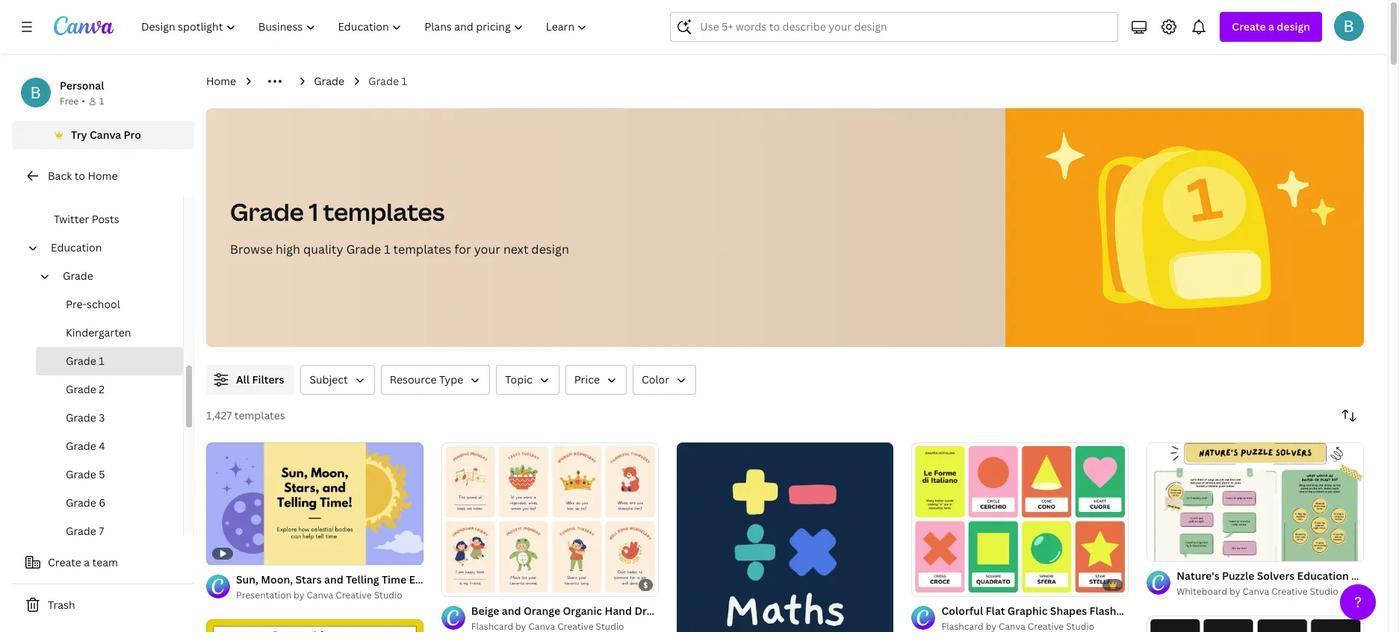 Task type: vqa. For each thing, say whether or not it's contained in the screenshot.
Color BUTTON
yes



Task type: describe. For each thing, give the bounding box(es) containing it.
social
[[105, 184, 135, 198]]

1 vertical spatial home
[[88, 169, 118, 183]]

presentation by canva creative studio link
[[236, 588, 423, 603]]

type
[[439, 373, 463, 387]]

3 for colorful
[[942, 580, 947, 591]]

beige and orange organic hand drawn emotions flashcard
[[471, 605, 770, 619]]

0 horizontal spatial design
[[532, 241, 569, 258]]

kindergarten
[[66, 326, 131, 340]]

of for colorful flat graphic shapes flashcard
[[929, 580, 940, 591]]

filters
[[252, 373, 284, 387]]

a for design
[[1269, 19, 1275, 34]]

posts
[[92, 212, 119, 226]]

grade 1 templates
[[230, 196, 445, 228]]

grade 3 link
[[36, 404, 183, 433]]

free
[[60, 95, 79, 108]]

grade 7
[[66, 525, 104, 539]]

personal
[[60, 78, 104, 93]]

your
[[474, 241, 501, 258]]

drawn
[[635, 605, 668, 619]]

grade 7 link
[[36, 518, 183, 546]]

days of the week digital worksheet in colorful cartoon style image
[[206, 620, 423, 633]]

Sort by button
[[1334, 401, 1364, 431]]

1 of 3 for colorful
[[922, 580, 947, 591]]

school
[[87, 297, 120, 312]]

6
[[99, 496, 106, 510]]

free •
[[60, 95, 85, 108]]

create a design
[[1232, 19, 1311, 34]]

flashcard inside 'link'
[[721, 605, 770, 619]]

0 horizontal spatial 3
[[99, 411, 105, 425]]

grade 4
[[66, 439, 105, 454]]

grade inside 'link'
[[66, 525, 96, 539]]

create a team button
[[12, 548, 194, 578]]

pre-school link
[[36, 291, 183, 319]]

twitter
[[54, 212, 89, 226]]

back to home link
[[12, 161, 194, 191]]

black and yellow flat graphic science flashcard image
[[1147, 617, 1364, 633]]

1 vertical spatial grade 1
[[66, 354, 104, 368]]

Search search field
[[700, 13, 1109, 41]]

0 vertical spatial home
[[206, 74, 236, 88]]

grade 3
[[66, 411, 105, 425]]

beige and orange organic hand drawn emotions flashcard link
[[471, 604, 770, 620]]

2
[[99, 383, 105, 397]]

twitter posts link
[[24, 205, 183, 234]]

flat
[[986, 605, 1005, 619]]

back to home
[[48, 169, 118, 183]]

create for create a design
[[1232, 19, 1266, 34]]

team
[[92, 556, 118, 570]]

trash link
[[12, 591, 194, 621]]

kindergarten link
[[36, 319, 183, 347]]

topic button
[[496, 365, 559, 395]]

pre-
[[66, 297, 87, 312]]

subject
[[310, 373, 348, 387]]

•
[[82, 95, 85, 108]]

grade 2
[[66, 383, 105, 397]]

all filters button
[[206, 365, 295, 395]]

resource
[[390, 373, 437, 387]]

all filters
[[236, 373, 284, 387]]

browse
[[230, 241, 273, 258]]

create a team
[[48, 556, 118, 570]]

pro
[[124, 128, 141, 142]]

hand
[[605, 605, 632, 619]]

4
[[99, 439, 105, 454]]

5
[[99, 468, 105, 482]]

price
[[574, 373, 600, 387]]

$
[[643, 581, 648, 591]]

animated social media
[[54, 184, 169, 198]]

grade button
[[57, 262, 174, 291]]

1 of 3 link for orange
[[441, 443, 659, 597]]

high
[[276, 241, 300, 258]]

for
[[454, 241, 471, 258]]

education link
[[45, 234, 174, 262]]

grade 2 link
[[36, 376, 183, 404]]

and
[[502, 605, 521, 619]]

twitter posts
[[54, 212, 119, 226]]

beige and orange organic hand drawn emotions flashcard image
[[441, 443, 659, 597]]

3 for beige
[[472, 580, 477, 591]]

media
[[138, 184, 169, 198]]

emotions
[[670, 605, 718, 619]]

orange
[[524, 605, 560, 619]]

color
[[642, 373, 669, 387]]

trash
[[48, 598, 75, 613]]

grade 5
[[66, 468, 105, 482]]

shapes
[[1050, 605, 1087, 619]]

brad klo image
[[1334, 11, 1364, 41]]

design inside dropdown button
[[1277, 19, 1311, 34]]

whiteboard
[[1177, 586, 1228, 599]]

studio for presentation by canva creative studio
[[374, 589, 402, 602]]

home link
[[206, 73, 236, 90]]



Task type: locate. For each thing, give the bounding box(es) containing it.
templates left for
[[393, 241, 451, 258]]

animated social media link
[[24, 177, 183, 205]]

3 up beige
[[472, 580, 477, 591]]

2 vertical spatial templates
[[234, 409, 285, 423]]

canva for whiteboard by canva creative studio
[[1243, 586, 1270, 599]]

by for presentation
[[294, 589, 304, 602]]

0 horizontal spatial by
[[294, 589, 304, 602]]

flashcard
[[721, 605, 770, 619], [1090, 605, 1139, 619]]

1 vertical spatial design
[[532, 241, 569, 258]]

by right whiteboard
[[1230, 586, 1241, 599]]

studio for whiteboard by canva creative studio
[[1310, 586, 1339, 599]]

by for whiteboard
[[1230, 586, 1241, 599]]

2 horizontal spatial canva
[[1243, 586, 1270, 599]]

grade 6
[[66, 496, 106, 510]]

color button
[[633, 365, 696, 395]]

7
[[99, 525, 104, 539]]

of
[[458, 580, 470, 591], [929, 580, 940, 591]]

1 horizontal spatial create
[[1232, 19, 1266, 34]]

0 vertical spatial templates
[[323, 196, 445, 228]]

create a design button
[[1220, 12, 1323, 42]]

to
[[74, 169, 85, 183]]

1 1 of 3 link from the left
[[441, 443, 659, 597]]

1 flashcard from the left
[[721, 605, 770, 619]]

studio
[[1310, 586, 1339, 599], [374, 589, 402, 602]]

0 vertical spatial a
[[1269, 19, 1275, 34]]

design right next
[[532, 241, 569, 258]]

1 of 3 link for graphic
[[912, 443, 1129, 597]]

grade 4 link
[[36, 433, 183, 461]]

0 horizontal spatial 1 of 3
[[452, 580, 477, 591]]

education
[[51, 241, 102, 255]]

None search field
[[670, 12, 1119, 42]]

by inside 'link'
[[294, 589, 304, 602]]

by up days of the week digital worksheet in colorful cartoon style "image"
[[294, 589, 304, 602]]

whiteboard by canva creative studio link
[[1177, 585, 1364, 600]]

2 flashcard from the left
[[1090, 605, 1139, 619]]

creative for whiteboard by canva creative studio
[[1272, 586, 1308, 599]]

creative up black and yellow flat graphic science flashcard image
[[1272, 586, 1308, 599]]

2 horizontal spatial 3
[[942, 580, 947, 591]]

by
[[1230, 586, 1241, 599], [294, 589, 304, 602]]

create inside dropdown button
[[1232, 19, 1266, 34]]

a inside dropdown button
[[1269, 19, 1275, 34]]

topic
[[505, 373, 532, 387]]

1 of 3 link
[[441, 443, 659, 597], [912, 443, 1129, 597]]

organic
[[563, 605, 602, 619]]

0 horizontal spatial a
[[84, 556, 90, 570]]

back
[[48, 169, 72, 183]]

of for beige and orange organic hand drawn emotions flashcard
[[458, 580, 470, 591]]

1,427 templates
[[206, 409, 285, 423]]

animated
[[54, 184, 102, 198]]

browse high quality grade 1 templates for your next design
[[230, 241, 569, 258]]

grade 1 down top level navigation element
[[368, 74, 407, 88]]

canva right try
[[90, 128, 121, 142]]

1 horizontal spatial creative
[[1272, 586, 1308, 599]]

all
[[236, 373, 250, 387]]

1 of 3
[[452, 580, 477, 591], [922, 580, 947, 591]]

try canva pro
[[71, 128, 141, 142]]

0 horizontal spatial studio
[[374, 589, 402, 602]]

1 horizontal spatial flashcard
[[1090, 605, 1139, 619]]

grade 6 link
[[36, 489, 183, 518]]

0 horizontal spatial canva
[[90, 128, 121, 142]]

1 horizontal spatial canva
[[307, 589, 333, 602]]

0 horizontal spatial flashcard
[[721, 605, 770, 619]]

nature's puzzle solvers education whiteboard in green violet neat collage style image
[[1147, 443, 1364, 562]]

quality
[[303, 241, 343, 258]]

templates up browse high quality grade 1 templates for your next design
[[323, 196, 445, 228]]

colorful flat graphic shapes flashcard
[[942, 605, 1139, 619]]

graphic
[[1008, 605, 1048, 619]]

whiteboard by canva creative studio
[[1177, 586, 1339, 599]]

0 horizontal spatial 1 of 3 link
[[441, 443, 659, 597]]

0 horizontal spatial create
[[48, 556, 81, 570]]

grade inside "button"
[[63, 269, 93, 283]]

0 vertical spatial grade 1
[[368, 74, 407, 88]]

3 up 4
[[99, 411, 105, 425]]

creative
[[1272, 586, 1308, 599], [336, 589, 372, 602]]

studio inside 'link'
[[374, 589, 402, 602]]

1 of from the left
[[458, 580, 470, 591]]

1 vertical spatial create
[[48, 556, 81, 570]]

1 horizontal spatial grade 1
[[368, 74, 407, 88]]

1 horizontal spatial of
[[929, 580, 940, 591]]

0 vertical spatial create
[[1232, 19, 1266, 34]]

beige
[[471, 605, 499, 619]]

templates down all filters
[[234, 409, 285, 423]]

a inside button
[[84, 556, 90, 570]]

1 horizontal spatial 1 of 3 link
[[912, 443, 1129, 597]]

home
[[206, 74, 236, 88], [88, 169, 118, 183]]

2 of from the left
[[929, 580, 940, 591]]

1 horizontal spatial design
[[1277, 19, 1311, 34]]

resource type button
[[381, 365, 490, 395]]

top level navigation element
[[132, 12, 600, 42]]

1 horizontal spatial studio
[[1310, 586, 1339, 599]]

colorful
[[942, 605, 983, 619]]

canva inside 'link'
[[307, 589, 333, 602]]

try canva pro button
[[12, 121, 194, 149]]

2 1 of 3 from the left
[[922, 580, 947, 591]]

grade 1 up grade 2
[[66, 354, 104, 368]]

price button
[[565, 365, 627, 395]]

0 vertical spatial design
[[1277, 19, 1311, 34]]

presentation by canva creative studio
[[236, 589, 402, 602]]

create inside button
[[48, 556, 81, 570]]

resource type
[[390, 373, 463, 387]]

canva up black and yellow flat graphic science flashcard image
[[1243, 586, 1270, 599]]

1 of 3 up beige
[[452, 580, 477, 591]]

try
[[71, 128, 87, 142]]

grade
[[314, 74, 344, 88], [368, 74, 399, 88], [230, 196, 304, 228], [346, 241, 381, 258], [63, 269, 93, 283], [66, 354, 96, 368], [66, 383, 96, 397], [66, 411, 96, 425], [66, 439, 96, 454], [66, 468, 96, 482], [66, 496, 96, 510], [66, 525, 96, 539]]

1 vertical spatial a
[[84, 556, 90, 570]]

0 horizontal spatial creative
[[336, 589, 372, 602]]

creative for presentation by canva creative studio
[[336, 589, 372, 602]]

colorful flat graphic shapes flashcard link
[[942, 604, 1139, 620]]

templates
[[323, 196, 445, 228], [393, 241, 451, 258], [234, 409, 285, 423]]

next
[[504, 241, 529, 258]]

canva inside button
[[90, 128, 121, 142]]

canva for presentation by canva creative studio
[[307, 589, 333, 602]]

design left brad klo icon
[[1277, 19, 1311, 34]]

canva up days of the week digital worksheet in colorful cartoon style "image"
[[307, 589, 333, 602]]

flashcard right shapes
[[1090, 605, 1139, 619]]

0 horizontal spatial of
[[458, 580, 470, 591]]

creative up days of the week digital worksheet in colorful cartoon style "image"
[[336, 589, 372, 602]]

1 horizontal spatial by
[[1230, 586, 1241, 599]]

1 1 of 3 from the left
[[452, 580, 477, 591]]

design
[[1277, 19, 1311, 34], [532, 241, 569, 258]]

3 up the colorful at the right bottom of page
[[942, 580, 947, 591]]

1,427
[[206, 409, 232, 423]]

colorful mathematics k-3 schoology profile picture image
[[677, 443, 894, 633]]

flashcard right emotions
[[721, 605, 770, 619]]

presentation
[[236, 589, 292, 602]]

0 horizontal spatial home
[[88, 169, 118, 183]]

1 vertical spatial templates
[[393, 241, 451, 258]]

colorful flat graphic shapes flashcard image
[[912, 443, 1129, 597]]

2 1 of 3 link from the left
[[912, 443, 1129, 597]]

a for team
[[84, 556, 90, 570]]

1 horizontal spatial 1 of 3
[[922, 580, 947, 591]]

subject button
[[301, 365, 375, 395]]

creative inside 'link'
[[336, 589, 372, 602]]

grade 5 link
[[36, 461, 183, 489]]

create for create a team
[[48, 556, 81, 570]]

3
[[99, 411, 105, 425], [472, 580, 477, 591], [942, 580, 947, 591]]

1 of 3 for beige
[[452, 580, 477, 591]]

1
[[402, 74, 407, 88], [99, 95, 104, 108], [309, 196, 318, 228], [384, 241, 390, 258], [99, 354, 104, 368], [452, 580, 456, 591], [922, 580, 927, 591]]

0 horizontal spatial grade 1
[[66, 354, 104, 368]]

pre-school
[[66, 297, 120, 312]]

1 horizontal spatial a
[[1269, 19, 1275, 34]]

1 horizontal spatial 3
[[472, 580, 477, 591]]

1 of 3 up the colorful at the right bottom of page
[[922, 580, 947, 591]]

1 horizontal spatial home
[[206, 74, 236, 88]]



